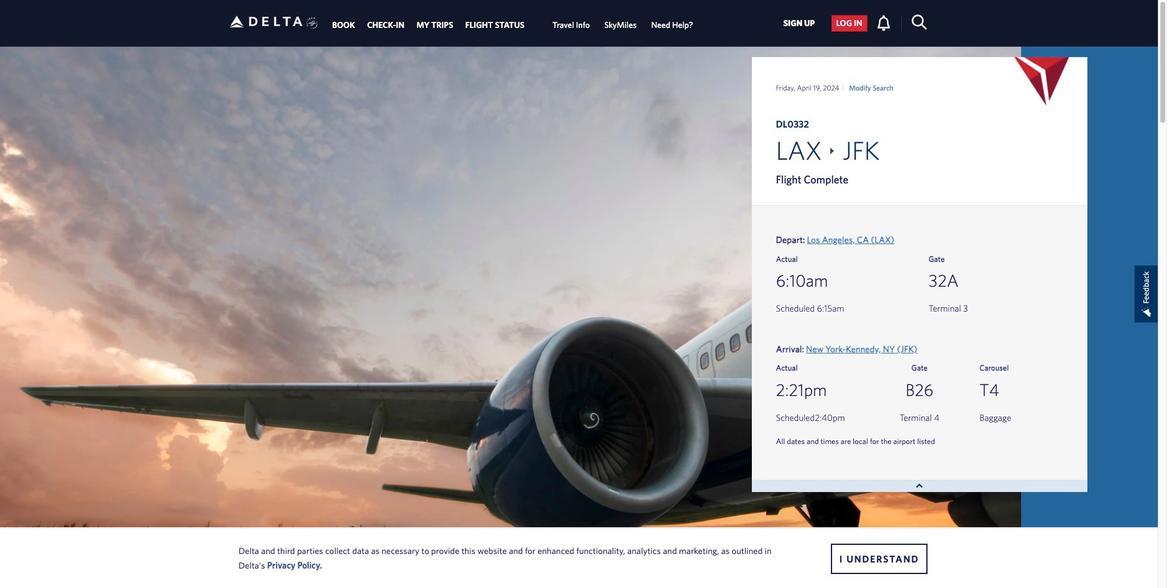 Task type: locate. For each thing, give the bounding box(es) containing it.
heroimgurl image
[[0, 46, 1021, 588]]

tab list
[[326, 1, 700, 45]]



Task type: vqa. For each thing, say whether or not it's contained in the screenshot.
text box
no



Task type: describe. For each thing, give the bounding box(es) containing it.
delta air lines image
[[229, 3, 302, 41]]

skyteam image
[[306, 4, 318, 42]]



